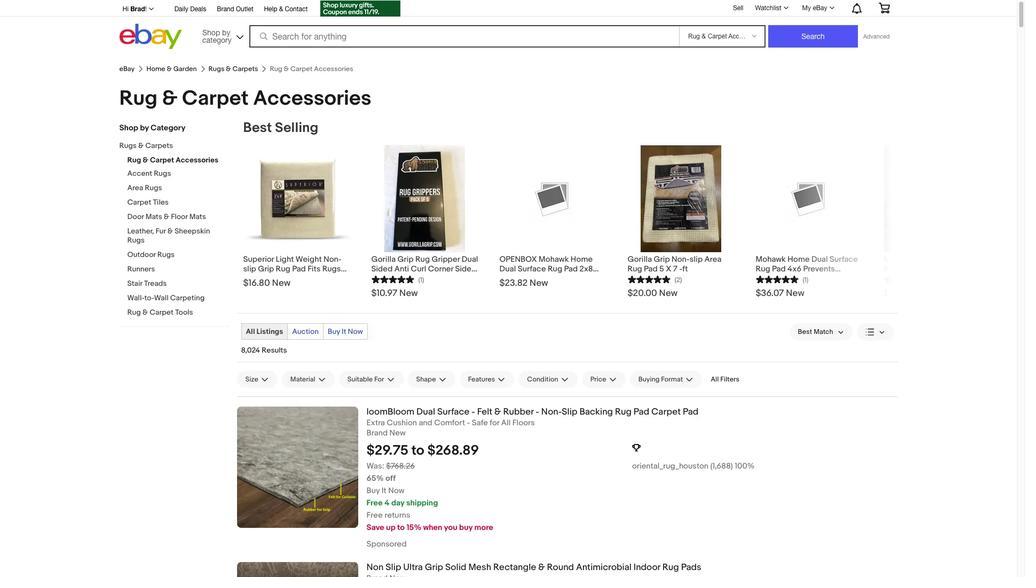 Task type: locate. For each thing, give the bounding box(es) containing it.
1 vertical spatial home
[[571, 254, 593, 264]]

gorilla grip non-slip area rug pad 5 x 7 -ft link
[[628, 252, 735, 274]]

new right $23.82
[[530, 278, 549, 289]]

home inside openbox mohawk home dual surface rug pad 2x8 multi
[[571, 254, 593, 264]]

0 horizontal spatial carpets
[[145, 141, 173, 150]]

ft
[[683, 264, 688, 274]]

stair
[[127, 279, 142, 288]]

1 horizontal spatial mohawk
[[885, 254, 915, 264]]

carpets for rugs & carpets rug & carpet accessories accent rugs area rugs carpet tiles door mats & floor mats leather, fur & sheepskin rugs outdoor rugs runners stair treads wall-to-wall carpeting rug & carpet tools
[[145, 141, 173, 150]]

2 free from the top
[[367, 510, 383, 520]]

5 out of 5 stars image up $10.97 new
[[372, 274, 414, 284]]

1 horizontal spatial carpets
[[233, 65, 258, 73]]

pad left 5
[[644, 264, 658, 274]]

(1) down curl
[[419, 276, 424, 284]]

gorilla inside gorilla grip rug gripper dual sided anti curl corner side grippers 8 piece reu
[[372, 254, 396, 264]]

safe left for
[[472, 418, 488, 428]]

door
[[127, 212, 144, 221]]

5 out of 5 stars image up $20.00 new
[[628, 274, 671, 284]]

rugs up tiles
[[145, 183, 162, 192]]

1 vertical spatial brand
[[367, 428, 388, 438]]

new for $10.97 new
[[400, 288, 418, 299]]

1 horizontal spatial now
[[389, 486, 405, 496]]

carpet down wall
[[150, 308, 174, 317]]

shop inside shop by category
[[203, 28, 220, 37]]

mohawk ultra premium 100 recycled felt rug pad 8'x10' 1/4 inch thick safe link
[[885, 252, 991, 284]]

1 horizontal spatial home
[[571, 254, 593, 264]]

buy it now
[[328, 327, 363, 336]]

2 vertical spatial all
[[502, 418, 511, 428]]

carpets up rug & carpet accessories
[[233, 65, 258, 73]]

shop for shop by category
[[119, 123, 138, 133]]

best selling
[[243, 120, 319, 136]]

sheepskin
[[175, 227, 210, 236]]

0 vertical spatial shop
[[203, 28, 220, 37]]

grip left "7"
[[654, 254, 670, 264]]

new for $36.07 new
[[787, 288, 805, 299]]

now up the day on the bottom
[[389, 486, 405, 496]]

0 horizontal spatial ultra
[[404, 562, 423, 573]]

0 vertical spatial surface
[[518, 264, 546, 274]]

$10.97 new
[[372, 288, 418, 299]]

slip
[[562, 407, 578, 417], [386, 562, 402, 573]]

shop by category button
[[198, 24, 246, 47]]

best left match
[[799, 328, 813, 336]]

mohawk home dual surface rug pad 4x6 prevents bunching slipping while vacuuming image
[[788, 177, 831, 220]]

0 horizontal spatial brand
[[217, 5, 234, 13]]

rug left pads
[[663, 562, 680, 573]]

0 horizontal spatial it
[[342, 327, 346, 336]]

buy down 65%
[[367, 486, 380, 496]]

to-
[[145, 293, 154, 302]]

hi brad !
[[123, 5, 147, 13]]

gripper
[[432, 254, 460, 264]]

1 (1) link from the left
[[372, 274, 424, 284]]

0 horizontal spatial surface
[[438, 407, 470, 417]]

gorilla up grippers
[[372, 254, 396, 264]]

1 horizontal spatial to
[[412, 442, 425, 459]]

gorilla left 5
[[628, 254, 652, 264]]

best match
[[799, 328, 834, 336]]

1 horizontal spatial best
[[799, 328, 813, 336]]

carpets down shop by category
[[145, 141, 173, 150]]

4 5 out of 5 stars image from the left
[[885, 274, 927, 284]]

non slip ultra grip solid mesh rectangle & round antimicrobial indoor rug pads
[[367, 562, 702, 573]]

rugs up runners link
[[158, 250, 175, 259]]

free
[[367, 498, 383, 508], [367, 510, 383, 520]]

2 gorilla from the left
[[628, 254, 652, 264]]

slip left backing
[[562, 407, 578, 417]]

1 horizontal spatial gorilla
[[628, 254, 652, 264]]

15%
[[407, 522, 422, 533]]

sided
[[372, 264, 393, 274]]

home
[[146, 65, 165, 73], [571, 254, 593, 264]]

oriental_rug_houston (1,688) 100%
[[633, 461, 755, 471]]

all inside "all listings" link
[[246, 327, 255, 336]]

grip inside gorilla grip rug gripper dual sided anti curl corner side grippers 8 piece reu
[[398, 254, 414, 264]]

ultra inside mohawk ultra premium 100 recycled felt rug pad 8'x10' 1/4 inch thick safe
[[916, 254, 934, 264]]

0 horizontal spatial gorilla
[[372, 254, 396, 264]]

1 vertical spatial slip
[[386, 562, 402, 573]]

grip inside superior light weight non- slip grip rug pad fits rugs 6x9
[[258, 264, 274, 274]]

1 vertical spatial shop
[[119, 123, 138, 133]]

carpet down buying format dropdown button
[[652, 407, 681, 417]]

1 horizontal spatial slip
[[562, 407, 578, 417]]

0 horizontal spatial non-
[[324, 254, 342, 264]]

x
[[666, 264, 672, 274]]

rugs & carpets link up rug & carpet accessories
[[209, 65, 258, 73]]

round
[[547, 562, 574, 573]]

0 horizontal spatial slip
[[243, 264, 256, 274]]

main content
[[237, 120, 1004, 577]]

0 vertical spatial ultra
[[916, 254, 934, 264]]

extra
[[367, 418, 385, 428]]

- right comfort in the left of the page
[[467, 418, 470, 428]]

all for all listings
[[246, 327, 255, 336]]

1 vertical spatial felt
[[478, 407, 493, 417]]

fur
[[156, 227, 166, 236]]

all up 8,024
[[246, 327, 255, 336]]

& right help
[[279, 5, 283, 13]]

1 horizontal spatial all
[[502, 418, 511, 428]]

(1) for $10.97 new
[[419, 276, 424, 284]]

& down category in the top left of the page
[[226, 65, 231, 73]]

loombloom dual surface - felt & rubber - non-slip backing rug pad carpet pad extra cushion and comfort - safe for all floors brand new
[[367, 407, 699, 438]]

dual up and at the bottom left of the page
[[417, 407, 436, 417]]

rug inside mohawk ultra premium 100 recycled felt rug pad 8'x10' 1/4 inch thick safe
[[936, 264, 951, 274]]

0 vertical spatial best
[[243, 120, 272, 136]]

0 horizontal spatial mats
[[146, 212, 162, 221]]

0 horizontal spatial (1)
[[419, 276, 424, 284]]

0 vertical spatial by
[[222, 28, 230, 37]]

0 vertical spatial free
[[367, 498, 383, 508]]

mohawk inside openbox mohawk home dual surface rug pad 2x8 multi
[[539, 254, 569, 264]]

0 horizontal spatial accessories
[[176, 155, 219, 165]]

all listings link
[[242, 324, 288, 339]]

mats up fur
[[146, 212, 162, 221]]

0 vertical spatial brand
[[217, 5, 234, 13]]

material
[[291, 375, 316, 384]]

sell
[[734, 4, 744, 12]]

1 horizontal spatial non-
[[542, 407, 562, 417]]

all inside all filters button
[[711, 375, 719, 384]]

(1) for $36.07 new
[[803, 276, 809, 284]]

accessories up accent rugs link
[[176, 155, 219, 165]]

grip up 8 at the left
[[398, 254, 414, 264]]

ultra
[[916, 254, 934, 264], [404, 562, 423, 573]]

$23.82 new
[[500, 278, 549, 289]]

1 horizontal spatial by
[[222, 28, 230, 37]]

mohawk up inch
[[885, 254, 915, 264]]

0 horizontal spatial home
[[146, 65, 165, 73]]

rug left 2x8
[[548, 264, 563, 274]]

1 horizontal spatial dual
[[462, 254, 478, 264]]

features button
[[460, 371, 515, 388]]

1 horizontal spatial mats
[[190, 212, 206, 221]]

0 vertical spatial felt
[[921, 264, 934, 274]]

slip right ft
[[690, 254, 703, 264]]

grip
[[398, 254, 414, 264], [654, 254, 670, 264], [258, 264, 274, 274], [425, 562, 444, 573]]

fits
[[308, 264, 321, 274]]

it right auction
[[342, 327, 346, 336]]

felt right inch
[[921, 264, 934, 274]]

5 out of 5 stars image up $76.91 new
[[885, 274, 927, 284]]

1 vertical spatial surface
[[438, 407, 470, 417]]

1 mats from the left
[[146, 212, 162, 221]]

surface
[[518, 264, 546, 274], [438, 407, 470, 417]]

suitable for button
[[339, 371, 404, 388]]

1 vertical spatial buy
[[367, 486, 380, 496]]

shop by category banner
[[117, 0, 898, 52]]

0 horizontal spatial best
[[243, 120, 272, 136]]

rug inside gorilla grip rug gripper dual sided anti curl corner side grippers 8 piece reu
[[416, 254, 430, 264]]

new down 8 at the left
[[400, 288, 418, 299]]

shop for shop by category
[[203, 28, 220, 37]]

0 vertical spatial area
[[127, 183, 143, 192]]

rug up "$16.80 new"
[[276, 264, 291, 274]]

mohawk left 2x8
[[539, 254, 569, 264]]

1 (1) from the left
[[419, 276, 424, 284]]

(2) link
[[628, 274, 683, 284]]

advanced link
[[859, 26, 896, 47]]

brand
[[217, 5, 234, 13], [367, 428, 388, 438]]

5 out of 5 stars image up $36.07 new
[[756, 274, 799, 284]]

new down light on the top left of page
[[272, 278, 291, 289]]

new right $36.07 on the right of the page
[[787, 288, 805, 299]]

rug inside non slip ultra grip solid mesh rectangle & round antimicrobial indoor rug pads link
[[663, 562, 680, 573]]

1 vertical spatial by
[[140, 123, 149, 133]]

pad left fits
[[292, 264, 306, 274]]

thick
[[914, 274, 934, 284]]

new up $29.75
[[390, 428, 406, 438]]

pad inside gorilla grip non-slip area rug pad 5 x 7 -ft
[[644, 264, 658, 274]]

& left the round
[[539, 562, 545, 573]]

openbox mohawk home dual surface rug pad 2x8 multi
[[500, 254, 593, 284]]

0 vertical spatial home
[[146, 65, 165, 73]]

& up for
[[495, 407, 502, 417]]

1 vertical spatial area
[[705, 254, 722, 264]]

for
[[375, 375, 384, 384]]

gorilla inside gorilla grip non-slip area rug pad 5 x 7 -ft
[[628, 254, 652, 264]]

(1)
[[419, 276, 424, 284], [803, 276, 809, 284]]

slip up $16.80
[[243, 264, 256, 274]]

slip inside loombloom dual surface - felt & rubber - non-slip backing rug pad carpet pad extra cushion and comfort - safe for all floors brand new
[[562, 407, 578, 417]]

slip inside gorilla grip non-slip area rug pad 5 x 7 -ft
[[690, 254, 703, 264]]

1 5 out of 5 stars image from the left
[[372, 274, 414, 284]]

rug inside superior light weight non- slip grip rug pad fits rugs 6x9
[[276, 264, 291, 274]]

1 vertical spatial accessories
[[176, 155, 219, 165]]

by down brand outlet link
[[222, 28, 230, 37]]

1 vertical spatial carpets
[[145, 141, 173, 150]]

& left garden on the top left
[[167, 65, 172, 73]]

felt inside mohawk ultra premium 100 recycled felt rug pad 8'x10' 1/4 inch thick safe
[[921, 264, 934, 274]]

2 5 out of 5 stars image from the left
[[628, 274, 671, 284]]

buy
[[460, 522, 473, 533]]

results
[[262, 346, 287, 355]]

8,024 results
[[241, 346, 287, 355]]

0 vertical spatial accessories
[[253, 86, 372, 111]]

area right ft
[[705, 254, 722, 264]]

0 vertical spatial slip
[[562, 407, 578, 417]]

(1) link up $10.97 new
[[372, 274, 424, 284]]

slip right the non on the bottom left of the page
[[386, 562, 402, 573]]

carpeting
[[170, 293, 205, 302]]

home & garden link
[[146, 65, 197, 73]]

gorilla grip rug gripper dual sided anti curl corner side grippers 8 piece reu image
[[385, 145, 465, 252]]

0 horizontal spatial safe
[[472, 418, 488, 428]]

by left category
[[140, 123, 149, 133]]

0 horizontal spatial buy
[[328, 327, 340, 336]]

5 out of 5 stars image for $36.07
[[756, 274, 799, 284]]

new down (2)
[[660, 288, 678, 299]]

by for category
[[222, 28, 230, 37]]

superior
[[243, 254, 274, 264]]

2 horizontal spatial dual
[[500, 264, 516, 274]]

gorilla
[[372, 254, 396, 264], [628, 254, 652, 264]]

1 horizontal spatial buy
[[367, 486, 380, 496]]

free up save
[[367, 510, 383, 520]]

carpet up accent rugs link
[[150, 155, 174, 165]]

1 vertical spatial ebay
[[119, 65, 135, 73]]

brand up $29.75
[[367, 428, 388, 438]]

carpet
[[182, 86, 249, 111], [150, 155, 174, 165], [127, 198, 151, 207], [150, 308, 174, 317], [652, 407, 681, 417]]

gorilla grip non-slip area rug pad 5 x 7 -ft
[[628, 254, 722, 274]]

best down rug & carpet accessories
[[243, 120, 272, 136]]

1 horizontal spatial felt
[[921, 264, 934, 274]]

pads
[[682, 562, 702, 573]]

account navigation
[[117, 0, 898, 18]]

1 horizontal spatial ultra
[[916, 254, 934, 264]]

0 horizontal spatial dual
[[417, 407, 436, 417]]

brand inside account navigation
[[217, 5, 234, 13]]

brand outlet
[[217, 5, 253, 13]]

mats up sheepskin
[[190, 212, 206, 221]]

runners link
[[127, 264, 229, 275]]

new down thick
[[912, 288, 930, 299]]

2 (1) link from the left
[[756, 274, 809, 284]]

2 (1) from the left
[[803, 276, 809, 284]]

it inside the $29.75 to $268.89 was: $768.26 65% off buy it now free 4 day shipping free returns save up to 15% when you buy more
[[382, 486, 387, 496]]

non- right fits
[[324, 254, 342, 264]]

rug right backing
[[615, 407, 632, 417]]

(1) link up $36.07 new
[[756, 274, 809, 284]]

2 mohawk from the left
[[885, 254, 915, 264]]

0 horizontal spatial to
[[398, 522, 405, 533]]

0 horizontal spatial now
[[348, 327, 363, 336]]

0 horizontal spatial area
[[127, 183, 143, 192]]

1 horizontal spatial area
[[705, 254, 722, 264]]

1 horizontal spatial ebay
[[813, 4, 828, 12]]

tools
[[175, 308, 193, 317]]

suitable for
[[348, 375, 384, 384]]

multi
[[500, 274, 518, 284]]

runners
[[127, 264, 155, 274]]

1 vertical spatial best
[[799, 328, 813, 336]]

advanced
[[864, 33, 890, 40]]

0 vertical spatial to
[[412, 442, 425, 459]]

shop by category
[[203, 28, 232, 44]]

1 vertical spatial safe
[[472, 418, 488, 428]]

reu
[[435, 274, 449, 284]]

$36.07 new
[[756, 288, 805, 299]]

rugs right fits
[[323, 264, 341, 274]]

0 vertical spatial all
[[246, 327, 255, 336]]

1 gorilla from the left
[[372, 254, 396, 264]]

1 horizontal spatial safe
[[936, 274, 952, 284]]

1 horizontal spatial shop
[[203, 28, 220, 37]]

gorilla for $20.00 new
[[628, 254, 652, 264]]

felt inside loombloom dual surface - felt & rubber - non-slip backing rug pad carpet pad extra cushion and comfort - safe for all floors brand new
[[478, 407, 493, 417]]

best for best selling
[[243, 120, 272, 136]]

safe right thick
[[936, 274, 952, 284]]

by inside shop by category
[[222, 28, 230, 37]]

0 horizontal spatial felt
[[478, 407, 493, 417]]

None submit
[[769, 25, 859, 48]]

1 horizontal spatial (1)
[[803, 276, 809, 284]]

rug inside openbox mohawk home dual surface rug pad 2x8 multi
[[548, 264, 563, 274]]

0 vertical spatial buy
[[328, 327, 340, 336]]

1 horizontal spatial (1) link
[[756, 274, 809, 284]]

carpets inside rugs & carpets rug & carpet accessories accent rugs area rugs carpet tiles door mats & floor mats leather, fur & sheepskin rugs outdoor rugs runners stair treads wall-to-wall carpeting rug & carpet tools
[[145, 141, 173, 150]]

all left 'filters'
[[711, 375, 719, 384]]

accessories up selling
[[253, 86, 372, 111]]

(1) link for $36.07
[[756, 274, 809, 284]]

$36.07
[[756, 288, 785, 299]]

1 mohawk from the left
[[539, 254, 569, 264]]

shop down deals
[[203, 28, 220, 37]]

0 horizontal spatial ebay
[[119, 65, 135, 73]]

1 horizontal spatial surface
[[518, 264, 546, 274]]

ebay right my
[[813, 4, 828, 12]]

1 vertical spatial it
[[382, 486, 387, 496]]

1 horizontal spatial it
[[382, 486, 387, 496]]

0 horizontal spatial mohawk
[[539, 254, 569, 264]]

ebay link
[[119, 65, 135, 73]]

1 horizontal spatial brand
[[367, 428, 388, 438]]

brand outlet link
[[217, 4, 253, 15]]

all filters button
[[707, 371, 744, 388]]

to
[[412, 442, 425, 459], [398, 522, 405, 533]]

brad
[[130, 5, 145, 13]]

ultra down sponsored on the left bottom
[[404, 562, 423, 573]]

felt up for
[[478, 407, 493, 417]]

$16.80 new
[[243, 278, 291, 289]]

buy inside the $29.75 to $268.89 was: $768.26 65% off buy it now free 4 day shipping free returns save up to 15% when you buy more
[[367, 486, 380, 496]]

0 horizontal spatial by
[[140, 123, 149, 133]]

area down accent
[[127, 183, 143, 192]]

anti
[[395, 264, 409, 274]]

indoor
[[634, 562, 661, 573]]

rug right thick
[[936, 264, 951, 274]]

5 out of 5 stars image
[[372, 274, 414, 284], [628, 274, 671, 284], [756, 274, 799, 284], [885, 274, 927, 284]]

3 5 out of 5 stars image from the left
[[756, 274, 799, 284]]

safe inside mohawk ultra premium 100 recycled felt rug pad 8'x10' 1/4 inch thick safe
[[936, 274, 952, 284]]

1 vertical spatial ultra
[[404, 562, 423, 573]]

non- down condition dropdown button
[[542, 407, 562, 417]]

shop by category
[[119, 123, 186, 133]]

slip
[[690, 254, 703, 264], [243, 264, 256, 274]]

buy right auction
[[328, 327, 340, 336]]

2 horizontal spatial all
[[711, 375, 719, 384]]

0 vertical spatial carpets
[[233, 65, 258, 73]]

- right "7"
[[680, 264, 683, 274]]

pad left 2x8
[[564, 264, 578, 274]]

carpet tiles link
[[127, 198, 229, 208]]

0 horizontal spatial (1) link
[[372, 274, 424, 284]]

rug up piece
[[416, 254, 430, 264]]

grip up "$16.80 new"
[[258, 264, 274, 274]]

1 horizontal spatial slip
[[690, 254, 703, 264]]

& up accent
[[143, 155, 148, 165]]

sell link
[[729, 4, 749, 12]]

2 horizontal spatial non-
[[672, 254, 690, 264]]

mohawk inside mohawk ultra premium 100 recycled felt rug pad 8'x10' 1/4 inch thick safe
[[885, 254, 915, 264]]

ebay left home & garden
[[119, 65, 135, 73]]

condition button
[[519, 371, 578, 388]]

best match button
[[790, 323, 853, 340]]

rug up $20.00
[[628, 264, 643, 274]]

1 vertical spatial all
[[711, 375, 719, 384]]

5 out of 5 stars image for $10.97
[[372, 274, 414, 284]]

1 vertical spatial now
[[389, 486, 405, 496]]

1 vertical spatial to
[[398, 522, 405, 533]]

surface up comfort in the left of the page
[[438, 407, 470, 417]]

all listings
[[246, 327, 283, 336]]

rugs down category in the top left of the page
[[209, 65, 225, 73]]

non
[[367, 562, 384, 573]]

surface inside openbox mohawk home dual surface rug pad 2x8 multi
[[518, 264, 546, 274]]

dual up $23.82
[[500, 264, 516, 274]]

best
[[243, 120, 272, 136], [799, 328, 813, 336]]

0 vertical spatial ebay
[[813, 4, 828, 12]]

area inside gorilla grip non-slip area rug pad 5 x 7 -ft
[[705, 254, 722, 264]]

area inside rugs & carpets rug & carpet accessories accent rugs area rugs carpet tiles door mats & floor mats leather, fur & sheepskin rugs outdoor rugs runners stair treads wall-to-wall carpeting rug & carpet tools
[[127, 183, 143, 192]]

1 vertical spatial free
[[367, 510, 383, 520]]

best inside dropdown button
[[799, 328, 813, 336]]

pad left '8'x10''
[[952, 264, 966, 274]]

rug & carpet tools link
[[127, 308, 229, 318]]

0 horizontal spatial shop
[[119, 123, 138, 133]]

0 horizontal spatial all
[[246, 327, 255, 336]]

free left 4
[[367, 498, 383, 508]]

0 vertical spatial safe
[[936, 274, 952, 284]]

dual inside loombloom dual surface - felt & rubber - non-slip backing rug pad carpet pad extra cushion and comfort - safe for all floors brand new
[[417, 407, 436, 417]]

8'x10'
[[968, 264, 987, 274]]



Task type: vqa. For each thing, say whether or not it's contained in the screenshot.
oriental_rug_houston
yes



Task type: describe. For each thing, give the bounding box(es) containing it.
my
[[803, 4, 812, 12]]

& down to-
[[143, 308, 148, 317]]

$16.80
[[243, 278, 270, 289]]

buy it now link
[[324, 324, 368, 339]]

100
[[969, 254, 982, 264]]

when
[[424, 522, 443, 533]]

backing
[[580, 407, 613, 417]]

pad down buying
[[634, 407, 650, 417]]

5
[[660, 264, 665, 274]]

rug inside loombloom dual surface - felt & rubber - non-slip backing rug pad carpet pad extra cushion and comfort - safe for all floors brand new
[[615, 407, 632, 417]]

& down shop by category
[[138, 141, 144, 150]]

carpet inside loombloom dual surface - felt & rubber - non-slip backing rug pad carpet pad extra cushion and comfort - safe for all floors brand new
[[652, 407, 681, 417]]

watchlist
[[756, 4, 782, 12]]

(1) link for $10.97
[[372, 274, 424, 284]]

antimicrobial
[[576, 562, 632, 573]]

$29.75
[[367, 442, 409, 459]]

non- inside gorilla grip non-slip area rug pad 5 x 7 -ft
[[672, 254, 690, 264]]

side
[[455, 264, 472, 274]]

grippers
[[372, 274, 404, 284]]

shape button
[[408, 371, 456, 388]]

wall-to-wall carpeting link
[[127, 293, 229, 303]]

rug down ebay link
[[119, 86, 158, 111]]

rug inside gorilla grip non-slip area rug pad 5 x 7 -ft
[[628, 264, 643, 274]]

grip inside gorilla grip non-slip area rug pad 5 x 7 -ft
[[654, 254, 670, 264]]

inch
[[897, 274, 913, 284]]

new for $76.91 new
[[912, 288, 930, 299]]

gorilla grip rug gripper dual sided anti curl corner side grippers 8 piece reu link
[[372, 252, 478, 284]]

condition
[[528, 375, 559, 384]]

off
[[386, 473, 396, 483]]

grip left solid
[[425, 562, 444, 573]]

now inside the $29.75 to $268.89 was: $768.26 65% off buy it now free 4 day shipping free returns save up to 15% when you buy more
[[389, 486, 405, 496]]

top rated plus image
[[633, 443, 641, 452]]

0 vertical spatial rugs & carpets link
[[209, 65, 258, 73]]

new inside loombloom dual surface - felt & rubber - non-slip backing rug pad carpet pad extra cushion and comfort - safe for all floors brand new
[[390, 428, 406, 438]]

filters
[[721, 375, 740, 384]]

loombloom dual surface - felt & rubber - non-slip backing rug pad carpet pad image
[[237, 407, 358, 528]]

my ebay link
[[797, 2, 840, 14]]

for
[[490, 418, 500, 428]]

Search for anything text field
[[251, 26, 677, 46]]

100%
[[735, 461, 755, 471]]

$20.00 new
[[628, 288, 678, 299]]

slip inside superior light weight non- slip grip rug pad fits rugs 6x9
[[243, 264, 256, 274]]

gorilla for $10.97 new
[[372, 254, 396, 264]]

$10.97
[[372, 288, 398, 299]]

by for category
[[140, 123, 149, 133]]

0 vertical spatial now
[[348, 327, 363, 336]]

help & contact
[[264, 5, 308, 13]]

- inside gorilla grip non-slip area rug pad 5 x 7 -ft
[[680, 264, 683, 274]]

treads
[[144, 279, 167, 288]]

pad down format
[[683, 407, 699, 417]]

none submit inside "shop by category" banner
[[769, 25, 859, 48]]

mohawk ultra premium 100 recycled felt rug pad 8'x10' 1/4 inch thick safe image
[[885, 145, 991, 252]]

superior light weight non-slip grip rug pad fits rugs 6x9 image
[[243, 145, 350, 252]]

dual inside gorilla grip rug gripper dual sided anti curl corner side grippers 8 piece reu
[[462, 254, 478, 264]]

& up category
[[162, 86, 178, 111]]

outdoor rugs link
[[127, 250, 229, 260]]

pad inside superior light weight non- slip grip rug pad fits rugs 6x9
[[292, 264, 306, 274]]

loombloom
[[367, 407, 415, 417]]

0 vertical spatial it
[[342, 327, 346, 336]]

$76.91 new
[[885, 288, 930, 299]]

wall-
[[127, 293, 145, 302]]

carpets for rugs & carpets
[[233, 65, 258, 73]]

ebay inside account navigation
[[813, 4, 828, 12]]

$20.00
[[628, 288, 658, 299]]

daily
[[175, 5, 189, 13]]

2 mats from the left
[[190, 212, 206, 221]]

help & contact link
[[264, 4, 308, 15]]

rectangle
[[494, 562, 537, 573]]

rug & carpet accessories
[[119, 86, 372, 111]]

save
[[367, 522, 385, 533]]

surface inside loombloom dual surface - felt & rubber - non-slip backing rug pad carpet pad extra cushion and comfort - safe for all floors brand new
[[438, 407, 470, 417]]

main content containing best selling
[[237, 120, 1004, 577]]

1 free from the top
[[367, 498, 383, 508]]

price button
[[582, 371, 626, 388]]

cushion
[[387, 418, 417, 428]]

floor
[[171, 212, 188, 221]]

accessories inside rugs & carpets rug & carpet accessories accent rugs area rugs carpet tiles door mats & floor mats leather, fur & sheepskin rugs outdoor rugs runners stair treads wall-to-wall carpeting rug & carpet tools
[[176, 155, 219, 165]]

5 out of 5 stars image for $20.00
[[628, 274, 671, 284]]

outlet
[[236, 5, 253, 13]]

1/4
[[885, 274, 895, 284]]

& inside account navigation
[[279, 5, 283, 13]]

rugs up the outdoor
[[127, 236, 145, 245]]

carpet up the "door"
[[127, 198, 151, 207]]

4
[[385, 498, 390, 508]]

new for $20.00 new
[[660, 288, 678, 299]]

carpet down rugs & carpets
[[182, 86, 249, 111]]

auction link
[[288, 324, 323, 339]]

& left floor
[[164, 212, 169, 221]]

hi
[[123, 5, 129, 13]]

leather, fur & sheepskin rugs link
[[127, 227, 229, 246]]

oriental_rug_houston
[[633, 461, 709, 471]]

non- inside loombloom dual surface - felt & rubber - non-slip backing rug pad carpet pad extra cushion and comfort - safe for all floors brand new
[[542, 407, 562, 417]]

get the coupon image
[[321, 1, 401, 17]]

openbox mohawk home dual surface rug pad 2x8 multi link
[[500, 252, 607, 284]]

dual inside openbox mohawk home dual surface rug pad 2x8 multi
[[500, 264, 516, 274]]

all inside loombloom dual surface - felt & rubber - non-slip backing rug pad carpet pad extra cushion and comfort - safe for all floors brand new
[[502, 418, 511, 428]]

safe inside loombloom dual surface - felt & rubber - non-slip backing rug pad carpet pad extra cushion and comfort - safe for all floors brand new
[[472, 418, 488, 428]]

8,024
[[241, 346, 260, 355]]

up
[[386, 522, 396, 533]]

view: list view image
[[866, 326, 886, 337]]

outdoor
[[127, 250, 156, 259]]

rug up accent
[[127, 155, 141, 165]]

price
[[591, 375, 607, 384]]

new for $23.82 new
[[530, 278, 549, 289]]

openbox mohawk home dual surface rug pad 2x8 multi image
[[532, 177, 575, 220]]

8
[[406, 274, 411, 284]]

new for $16.80 new
[[272, 278, 291, 289]]

more
[[475, 522, 494, 533]]

5 out of 5 stars image for $76.91
[[885, 274, 927, 284]]

0 horizontal spatial slip
[[386, 562, 402, 573]]

curl
[[411, 264, 427, 274]]

best for best match
[[799, 328, 813, 336]]

(2)
[[675, 276, 683, 284]]

was:
[[367, 461, 385, 471]]

stair treads link
[[127, 279, 229, 289]]

rug down 'wall-'
[[127, 308, 141, 317]]

pad inside openbox mohawk home dual surface rug pad 2x8 multi
[[564, 264, 578, 274]]

pad inside mohawk ultra premium 100 recycled felt rug pad 8'x10' 1/4 inch thick safe
[[952, 264, 966, 274]]

all for all filters
[[711, 375, 719, 384]]

rugs inside superior light weight non- slip grip rug pad fits rugs 6x9
[[323, 264, 341, 274]]

non- inside superior light weight non- slip grip rug pad fits rugs 6x9
[[324, 254, 342, 264]]

gorilla grip non-slip area rug pad 5 x 7 -ft image
[[641, 145, 722, 252]]

- down features
[[472, 407, 475, 417]]

garden
[[173, 65, 197, 73]]

solid
[[446, 562, 467, 573]]

$268.89
[[428, 442, 479, 459]]

day
[[392, 498, 405, 508]]

1 vertical spatial rugs & carpets link
[[119, 141, 221, 151]]

your shopping cart image
[[879, 3, 891, 13]]

shipping
[[407, 498, 438, 508]]

and
[[419, 418, 433, 428]]

rugs up area rugs link
[[154, 169, 171, 178]]

rugs down shop by category
[[119, 141, 137, 150]]

format
[[662, 375, 684, 384]]

& right fur
[[168, 227, 173, 236]]

non slip ultra grip solid mesh rectangle & round antimicrobial indoor rug pads link
[[367, 562, 898, 573]]

light
[[276, 254, 294, 264]]

brand inside loombloom dual surface - felt & rubber - non-slip backing rug pad carpet pad extra cushion and comfort - safe for all floors brand new
[[367, 428, 388, 438]]

features
[[468, 375, 495, 384]]

1 horizontal spatial accessories
[[253, 86, 372, 111]]

$768.26
[[386, 461, 415, 471]]

tiles
[[153, 198, 169, 207]]

& inside loombloom dual surface - felt & rubber - non-slip backing rug pad carpet pad extra cushion and comfort - safe for all floors brand new
[[495, 407, 502, 417]]

mohawk ultra premium 100 recycled felt rug pad 8'x10' 1/4 inch thick safe
[[885, 254, 987, 284]]

- right rubber
[[536, 407, 540, 417]]

gorilla grip rug gripper dual sided anti curl corner side grippers 8 piece reu
[[372, 254, 478, 284]]

deals
[[190, 5, 206, 13]]



